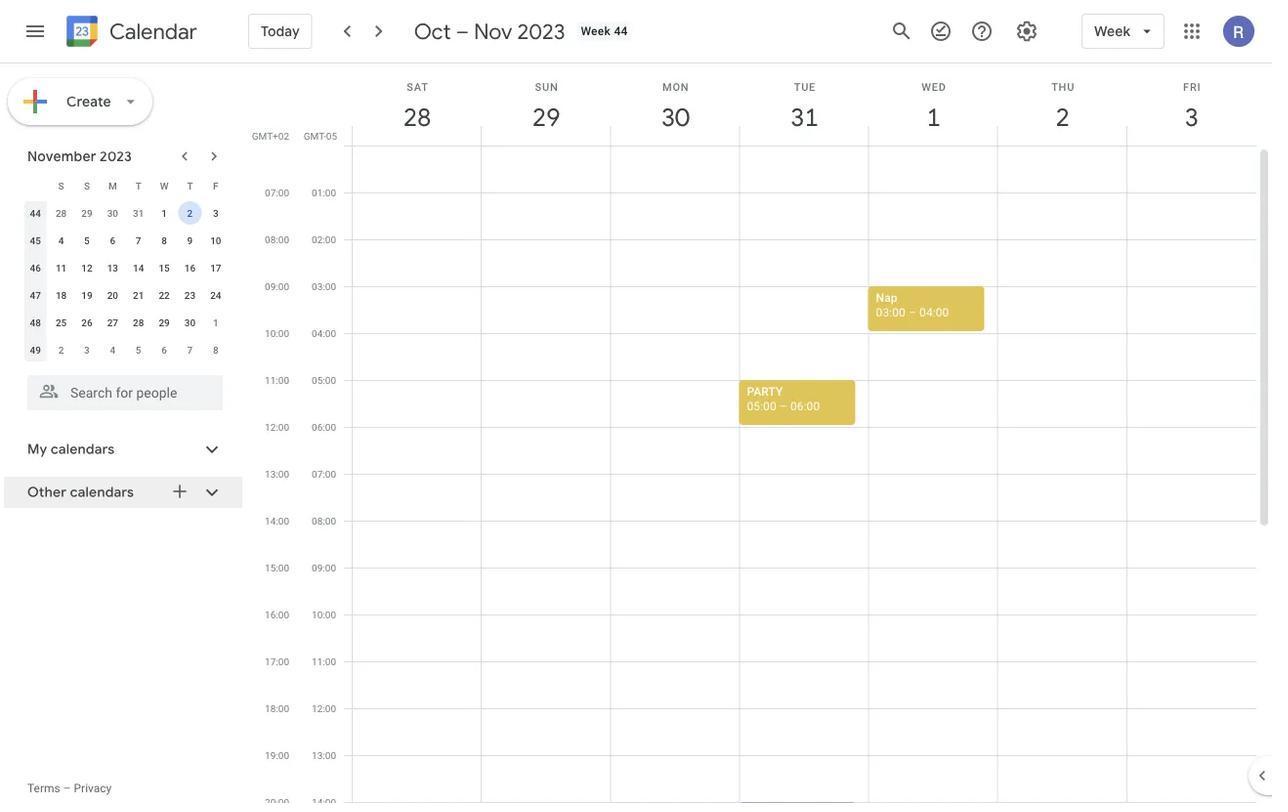 Task type: vqa. For each thing, say whether or not it's contained in the screenshot.
bottom Calendars
yes



Task type: locate. For each thing, give the bounding box(es) containing it.
03:00 down nap
[[877, 306, 906, 319]]

grid containing 28
[[250, 64, 1273, 804]]

1 horizontal spatial 2023
[[518, 18, 565, 45]]

3 link
[[1170, 95, 1215, 140]]

4 cell from the left
[[740, 146, 870, 804]]

1 horizontal spatial 11:00
[[312, 656, 336, 668]]

0 vertical spatial 31
[[790, 101, 818, 133]]

08:00 left "02:00"
[[265, 234, 289, 245]]

8 left 9 on the top
[[162, 235, 167, 246]]

1 vertical spatial 05:00
[[747, 399, 777, 413]]

0 vertical spatial 28
[[402, 101, 430, 133]]

t right w
[[187, 180, 193, 192]]

28 down sat
[[402, 101, 430, 133]]

18:00
[[265, 703, 289, 715]]

03:00 down "02:00"
[[312, 281, 336, 292]]

2023 right nov
[[518, 18, 565, 45]]

22 element
[[153, 284, 176, 307]]

1 horizontal spatial 12:00
[[312, 703, 336, 715]]

2 horizontal spatial 30
[[661, 101, 689, 133]]

29 down sun
[[531, 101, 559, 133]]

1 horizontal spatial 7
[[187, 344, 193, 356]]

december 2 element
[[49, 338, 73, 362]]

calendars
[[51, 441, 115, 459], [70, 484, 134, 502]]

6 left the december 7 element
[[162, 344, 167, 356]]

calendars up other calendars
[[51, 441, 115, 459]]

0 horizontal spatial 12:00
[[265, 421, 289, 433]]

sun
[[535, 81, 559, 93]]

s
[[58, 180, 64, 192], [84, 180, 90, 192]]

sat 28
[[402, 81, 430, 133]]

28
[[402, 101, 430, 133], [56, 207, 67, 219], [133, 317, 144, 328]]

2 horizontal spatial 28
[[402, 101, 430, 133]]

row group
[[22, 199, 229, 364]]

2 column header
[[998, 64, 1128, 146]]

t right m
[[136, 180, 141, 192]]

2 vertical spatial 29
[[159, 317, 170, 328]]

1 horizontal spatial 05:00
[[747, 399, 777, 413]]

11
[[56, 262, 67, 274]]

2 horizontal spatial 29
[[531, 101, 559, 133]]

14:00
[[265, 515, 289, 527]]

w
[[160, 180, 169, 192]]

create button
[[8, 78, 152, 125]]

4 right 45
[[58, 235, 64, 246]]

2 up 9 on the top
[[187, 207, 193, 219]]

29 right october 28 element
[[81, 207, 93, 219]]

13:00
[[265, 468, 289, 480], [312, 750, 336, 762]]

–
[[456, 18, 469, 45], [909, 306, 917, 319], [780, 399, 788, 413], [63, 782, 71, 796]]

4
[[58, 235, 64, 246], [110, 344, 116, 356]]

12
[[81, 262, 93, 274]]

8
[[162, 235, 167, 246], [213, 344, 219, 356]]

31 down tue
[[790, 101, 818, 133]]

2 down thu at the top
[[1055, 101, 1069, 133]]

0 horizontal spatial 31
[[133, 207, 144, 219]]

october 30 element
[[101, 201, 124, 225]]

0 vertical spatial 8
[[162, 235, 167, 246]]

29 right 28 "element"
[[159, 317, 170, 328]]

10:00
[[265, 328, 289, 339], [312, 609, 336, 621]]

row containing 44
[[22, 199, 229, 227]]

20 element
[[101, 284, 124, 307]]

17
[[210, 262, 221, 274]]

0 vertical spatial 07:00
[[265, 187, 289, 198]]

2023
[[518, 18, 565, 45], [100, 148, 132, 165]]

20
[[107, 289, 118, 301]]

2 cell
[[177, 199, 203, 227]]

29 for 29 element
[[159, 317, 170, 328]]

03:00
[[312, 281, 336, 292], [877, 306, 906, 319]]

0 horizontal spatial 06:00
[[312, 421, 336, 433]]

row containing nap
[[344, 146, 1257, 804]]

1 vertical spatial 12:00
[[312, 703, 336, 715]]

11:00
[[265, 374, 289, 386], [312, 656, 336, 668]]

0 vertical spatial 04:00
[[920, 306, 950, 319]]

1 vertical spatial 09:00
[[312, 562, 336, 574]]

2 horizontal spatial 1
[[926, 101, 940, 133]]

tue
[[794, 81, 816, 93]]

gmt-05
[[304, 130, 337, 142]]

44 left october 28 element
[[30, 207, 41, 219]]

08:00 right 14:00
[[312, 515, 336, 527]]

1 cell from the left
[[353, 146, 482, 804]]

calendars for other calendars
[[70, 484, 134, 502]]

1 t from the left
[[136, 180, 141, 192]]

calendars for my calendars
[[51, 441, 115, 459]]

1 horizontal spatial 09:00
[[312, 562, 336, 574]]

09:00
[[265, 281, 289, 292], [312, 562, 336, 574]]

02:00
[[312, 234, 336, 245]]

3 down fri
[[1184, 101, 1198, 133]]

None search field
[[0, 368, 242, 411]]

cell
[[353, 146, 482, 804], [482, 146, 611, 804], [611, 146, 740, 804], [740, 146, 870, 804], [869, 146, 999, 804], [999, 146, 1128, 804], [1128, 146, 1257, 804]]

row containing 46
[[22, 254, 229, 282]]

7 right december 6 element
[[187, 344, 193, 356]]

5
[[84, 235, 90, 246], [136, 344, 141, 356]]

october 31 element
[[127, 201, 150, 225]]

0 horizontal spatial 44
[[30, 207, 41, 219]]

0 vertical spatial 06:00
[[791, 399, 820, 413]]

1 horizontal spatial s
[[84, 180, 90, 192]]

1 horizontal spatial 6
[[162, 344, 167, 356]]

mon 30
[[661, 81, 690, 133]]

row
[[344, 146, 1257, 804], [22, 172, 229, 199], [22, 199, 229, 227], [22, 227, 229, 254], [22, 254, 229, 282], [22, 282, 229, 309], [22, 309, 229, 336], [22, 336, 229, 364]]

0 horizontal spatial s
[[58, 180, 64, 192]]

09:00 right 15:00
[[312, 562, 336, 574]]

week right settings menu image
[[1095, 22, 1131, 40]]

6 down october 30 element
[[110, 235, 116, 246]]

03:00 inside nap 03:00 – 04:00
[[877, 306, 906, 319]]

10 element
[[204, 229, 228, 252]]

22
[[159, 289, 170, 301]]

1 vertical spatial 2023
[[100, 148, 132, 165]]

12 element
[[75, 256, 99, 280]]

grid
[[250, 64, 1273, 804]]

28 left october 29 element
[[56, 207, 67, 219]]

1 inside december 1 element
[[213, 317, 219, 328]]

7
[[136, 235, 141, 246], [187, 344, 193, 356]]

0 horizontal spatial 4
[[58, 235, 64, 246]]

1 horizontal spatial 1
[[213, 317, 219, 328]]

1 horizontal spatial 06:00
[[791, 399, 820, 413]]

0 vertical spatial 12:00
[[265, 421, 289, 433]]

0 horizontal spatial 1
[[162, 207, 167, 219]]

0 horizontal spatial 7
[[136, 235, 141, 246]]

1 vertical spatial calendars
[[70, 484, 134, 502]]

13:00 right 19:00
[[312, 750, 336, 762]]

47
[[30, 289, 41, 301]]

0 horizontal spatial week
[[581, 24, 611, 38]]

1 horizontal spatial 31
[[790, 101, 818, 133]]

06:00
[[791, 399, 820, 413], [312, 421, 336, 433]]

31 right october 30 element
[[133, 207, 144, 219]]

0 vertical spatial 44
[[614, 24, 628, 38]]

1 horizontal spatial 8
[[213, 344, 219, 356]]

12:00 up 14:00
[[265, 421, 289, 433]]

3 cell from the left
[[611, 146, 740, 804]]

t
[[136, 180, 141, 192], [187, 180, 193, 192]]

30 inside mon 30
[[661, 101, 689, 133]]

week inside week dropdown button
[[1095, 22, 1131, 40]]

1 vertical spatial 30
[[107, 207, 118, 219]]

0 horizontal spatial 05:00
[[312, 374, 336, 386]]

2 vertical spatial 1
[[213, 317, 219, 328]]

3 column header
[[1127, 64, 1257, 146]]

0 horizontal spatial 11:00
[[265, 374, 289, 386]]

0 vertical spatial 09:00
[[265, 281, 289, 292]]

4 left the december 5 element
[[110, 344, 116, 356]]

1 right 30 element
[[213, 317, 219, 328]]

privacy link
[[74, 782, 112, 796]]

46
[[30, 262, 41, 274]]

28 inside "element"
[[133, 317, 144, 328]]

0 horizontal spatial 09:00
[[265, 281, 289, 292]]

5 right december 4 element in the left top of the page
[[136, 344, 141, 356]]

1 vertical spatial 07:00
[[312, 468, 336, 480]]

0 horizontal spatial 08:00
[[265, 234, 289, 245]]

2 horizontal spatial 3
[[1184, 101, 1198, 133]]

wed
[[922, 81, 947, 93]]

f
[[213, 180, 219, 192]]

0 vertical spatial 4
[[58, 235, 64, 246]]

31 link
[[783, 95, 828, 140]]

privacy
[[74, 782, 112, 796]]

1 horizontal spatial week
[[1095, 22, 1131, 40]]

28 right "27" element
[[133, 317, 144, 328]]

17 element
[[204, 256, 228, 280]]

december 1 element
[[204, 311, 228, 334]]

29 link
[[524, 95, 569, 140]]

0 vertical spatial 03:00
[[312, 281, 336, 292]]

3 right '2' cell on the left of page
[[213, 207, 219, 219]]

calendars down 'my calendars' dropdown button
[[70, 484, 134, 502]]

0 vertical spatial 3
[[1184, 101, 1198, 133]]

44 up 30 column header
[[614, 24, 628, 38]]

0 vertical spatial 10:00
[[265, 328, 289, 339]]

Search for people text field
[[39, 375, 211, 411]]

cell containing party
[[740, 146, 870, 804]]

13:00 up 14:00
[[265, 468, 289, 480]]

3 left december 4 element in the left top of the page
[[84, 344, 90, 356]]

cell containing nap
[[869, 146, 999, 804]]

1 down wed
[[926, 101, 940, 133]]

1 horizontal spatial t
[[187, 180, 193, 192]]

2 cell from the left
[[482, 146, 611, 804]]

november 2023 grid
[[19, 172, 229, 364]]

2 left "december 3" element
[[58, 344, 64, 356]]

mon
[[663, 81, 690, 93]]

1 vertical spatial 3
[[213, 207, 219, 219]]

05:00
[[312, 374, 336, 386], [747, 399, 777, 413]]

1 horizontal spatial 03:00
[[877, 306, 906, 319]]

october 28 element
[[49, 201, 73, 225]]

thu 2
[[1052, 81, 1076, 133]]

04:00
[[920, 306, 950, 319], [312, 328, 336, 339]]

row containing 48
[[22, 309, 229, 336]]

1
[[926, 101, 940, 133], [162, 207, 167, 219], [213, 317, 219, 328]]

1 column header
[[869, 64, 999, 146]]

1 left '2' cell on the left of page
[[162, 207, 167, 219]]

18
[[56, 289, 67, 301]]

1 horizontal spatial 5
[[136, 344, 141, 356]]

2 t from the left
[[187, 180, 193, 192]]

2023 up m
[[100, 148, 132, 165]]

25
[[56, 317, 67, 328]]

week for week
[[1095, 22, 1131, 40]]

1 inside the wed 1
[[926, 101, 940, 133]]

fri 3
[[1184, 81, 1202, 133]]

2 vertical spatial 28
[[133, 317, 144, 328]]

week up 29 column header
[[581, 24, 611, 38]]

0 horizontal spatial 28
[[56, 207, 67, 219]]

1 horizontal spatial 29
[[159, 317, 170, 328]]

1 horizontal spatial 30
[[185, 317, 196, 328]]

30
[[661, 101, 689, 133], [107, 207, 118, 219], [185, 317, 196, 328]]

0 vertical spatial 29
[[531, 101, 559, 133]]

17:00
[[265, 656, 289, 668]]

december 8 element
[[204, 338, 228, 362]]

wed 1
[[922, 81, 947, 133]]

0 vertical spatial calendars
[[51, 441, 115, 459]]

6
[[110, 235, 116, 246], [162, 344, 167, 356]]

s up october 28 element
[[58, 180, 64, 192]]

settings menu image
[[1016, 20, 1039, 43]]

0 horizontal spatial 30
[[107, 207, 118, 219]]

0 vertical spatial 6
[[110, 235, 116, 246]]

terms – privacy
[[27, 782, 112, 796]]

create
[[66, 93, 111, 110]]

28 column header
[[352, 64, 482, 146]]

1 vertical spatial 4
[[110, 344, 116, 356]]

31
[[790, 101, 818, 133], [133, 207, 144, 219]]

04:00 inside nap 03:00 – 04:00
[[920, 306, 950, 319]]

8 right the december 7 element
[[213, 344, 219, 356]]

s left m
[[84, 180, 90, 192]]

1 vertical spatial 2
[[187, 207, 193, 219]]

1 horizontal spatial 2
[[187, 207, 193, 219]]

nap
[[877, 291, 898, 305]]

13
[[107, 262, 118, 274]]

0 vertical spatial 1
[[926, 101, 940, 133]]

12:00
[[265, 421, 289, 433], [312, 703, 336, 715]]

01:00
[[312, 187, 336, 198]]

2 inside thu 2
[[1055, 101, 1069, 133]]

23 element
[[178, 284, 202, 307]]

1 horizontal spatial 3
[[213, 207, 219, 219]]

2 vertical spatial 30
[[185, 317, 196, 328]]

49
[[30, 344, 41, 356]]

09:00 right the 24 'element'
[[265, 281, 289, 292]]

1 vertical spatial 28
[[56, 207, 67, 219]]

1 horizontal spatial 13:00
[[312, 750, 336, 762]]

10:00 right december 1 element
[[265, 328, 289, 339]]

3 inside fri 3
[[1184, 101, 1198, 133]]

1 vertical spatial 31
[[133, 207, 144, 219]]

calendar
[[109, 18, 197, 45]]

2 horizontal spatial 2
[[1055, 101, 1069, 133]]

31 inside november 2023 "grid"
[[133, 207, 144, 219]]

0 horizontal spatial 10:00
[[265, 328, 289, 339]]

12:00 right 18:00
[[312, 703, 336, 715]]

1 horizontal spatial 10:00
[[312, 609, 336, 621]]

row group inside november 2023 "grid"
[[22, 199, 229, 364]]

24 element
[[204, 284, 228, 307]]

sun 29
[[531, 81, 559, 133]]

30 down mon
[[661, 101, 689, 133]]

0 horizontal spatial 29
[[81, 207, 93, 219]]

5 down october 29 element
[[84, 235, 90, 246]]

1 vertical spatial 1
[[162, 207, 167, 219]]

10:00 right 16:00
[[312, 609, 336, 621]]

28 link
[[395, 95, 440, 140]]

1 vertical spatial 04:00
[[312, 328, 336, 339]]

15 element
[[153, 256, 176, 280]]

0 horizontal spatial 07:00
[[265, 187, 289, 198]]

0 horizontal spatial 13:00
[[265, 468, 289, 480]]

30 for october 30 element
[[107, 207, 118, 219]]

5 cell from the left
[[869, 146, 999, 804]]

gmt+02
[[252, 130, 289, 142]]

row group containing 44
[[22, 199, 229, 364]]

0 vertical spatial 2023
[[518, 18, 565, 45]]

0 horizontal spatial 3
[[84, 344, 90, 356]]

1 horizontal spatial 08:00
[[312, 515, 336, 527]]

december 6 element
[[153, 338, 176, 362]]

1 vertical spatial 7
[[187, 344, 193, 356]]

30 right october 29 element
[[107, 207, 118, 219]]

0 horizontal spatial 2023
[[100, 148, 132, 165]]

sat
[[407, 81, 429, 93]]

30 right 29 element
[[185, 317, 196, 328]]

row containing s
[[22, 172, 229, 199]]

2 link
[[1041, 95, 1086, 140]]

7 down october 31 element
[[136, 235, 141, 246]]

1 vertical spatial 44
[[30, 207, 41, 219]]



Task type: describe. For each thing, give the bounding box(es) containing it.
m
[[108, 180, 117, 192]]

row containing 47
[[22, 282, 229, 309]]

0 horizontal spatial 6
[[110, 235, 116, 246]]

19
[[81, 289, 93, 301]]

today
[[261, 22, 300, 40]]

29 element
[[153, 311, 176, 334]]

terms
[[27, 782, 60, 796]]

9
[[187, 235, 193, 246]]

19:00
[[265, 750, 289, 762]]

0 horizontal spatial 03:00
[[312, 281, 336, 292]]

15:00
[[265, 562, 289, 574]]

30 for 30 element
[[185, 317, 196, 328]]

tue 31
[[790, 81, 818, 133]]

24
[[210, 289, 221, 301]]

25 element
[[49, 311, 73, 334]]

29 column header
[[481, 64, 611, 146]]

1 s from the left
[[58, 180, 64, 192]]

1 vertical spatial 13:00
[[312, 750, 336, 762]]

15
[[159, 262, 170, 274]]

0 vertical spatial 05:00
[[312, 374, 336, 386]]

06:00 inside the party 05:00 – 06:00
[[791, 399, 820, 413]]

thu
[[1052, 81, 1076, 93]]

10
[[210, 235, 221, 246]]

05
[[326, 130, 337, 142]]

14 element
[[127, 256, 150, 280]]

1 vertical spatial 6
[[162, 344, 167, 356]]

1 horizontal spatial 44
[[614, 24, 628, 38]]

my
[[27, 441, 47, 459]]

0 horizontal spatial 2
[[58, 344, 64, 356]]

48
[[30, 317, 41, 328]]

other calendars button
[[4, 477, 242, 508]]

21
[[133, 289, 144, 301]]

other calendars
[[27, 484, 134, 502]]

december 3 element
[[75, 338, 99, 362]]

0 vertical spatial 13:00
[[265, 468, 289, 480]]

2 s from the left
[[84, 180, 90, 192]]

december 7 element
[[178, 338, 202, 362]]

party
[[747, 385, 783, 398]]

19 element
[[75, 284, 99, 307]]

row containing 45
[[22, 227, 229, 254]]

0 vertical spatial 7
[[136, 235, 141, 246]]

26
[[81, 317, 93, 328]]

week 44
[[581, 24, 628, 38]]

0 vertical spatial 08:00
[[265, 234, 289, 245]]

october 29 element
[[75, 201, 99, 225]]

december 4 element
[[101, 338, 124, 362]]

november
[[27, 148, 96, 165]]

6 cell from the left
[[999, 146, 1128, 804]]

2 inside cell
[[187, 207, 193, 219]]

0 vertical spatial 11:00
[[265, 374, 289, 386]]

week for week 44
[[581, 24, 611, 38]]

29 for october 29 element
[[81, 207, 93, 219]]

30 column header
[[610, 64, 740, 146]]

row containing 49
[[22, 336, 229, 364]]

party 05:00 – 06:00
[[747, 385, 820, 413]]

main drawer image
[[23, 20, 47, 43]]

other
[[27, 484, 67, 502]]

– inside the party 05:00 – 06:00
[[780, 399, 788, 413]]

14
[[133, 262, 144, 274]]

27 element
[[101, 311, 124, 334]]

my calendars button
[[4, 434, 242, 465]]

1 vertical spatial 06:00
[[312, 421, 336, 433]]

0 horizontal spatial 04:00
[[312, 328, 336, 339]]

fri
[[1184, 81, 1202, 93]]

26 element
[[75, 311, 99, 334]]

nov
[[474, 18, 513, 45]]

13 element
[[101, 256, 124, 280]]

30 element
[[178, 311, 202, 334]]

0 horizontal spatial 5
[[84, 235, 90, 246]]

my calendars
[[27, 441, 115, 459]]

oct – nov 2023
[[414, 18, 565, 45]]

28 inside column header
[[402, 101, 430, 133]]

05:00 inside the party 05:00 – 06:00
[[747, 399, 777, 413]]

28 for 28 "element"
[[133, 317, 144, 328]]

18 element
[[49, 284, 73, 307]]

29 inside column header
[[531, 101, 559, 133]]

28 for october 28 element
[[56, 207, 67, 219]]

week button
[[1082, 8, 1165, 55]]

45
[[30, 235, 41, 246]]

nap 03:00 – 04:00
[[877, 291, 950, 319]]

31 inside column header
[[790, 101, 818, 133]]

oct
[[414, 18, 451, 45]]

november 2023
[[27, 148, 132, 165]]

1 horizontal spatial 07:00
[[312, 468, 336, 480]]

add other calendars image
[[170, 482, 190, 502]]

7 cell from the left
[[1128, 146, 1257, 804]]

1 vertical spatial 10:00
[[312, 609, 336, 621]]

1 vertical spatial 08:00
[[312, 515, 336, 527]]

21 element
[[127, 284, 150, 307]]

44 inside november 2023 "grid"
[[30, 207, 41, 219]]

0 horizontal spatial 8
[[162, 235, 167, 246]]

16 element
[[178, 256, 202, 280]]

1 link
[[912, 95, 957, 140]]

16
[[185, 262, 196, 274]]

calendar element
[[63, 12, 197, 55]]

23
[[185, 289, 196, 301]]

30 link
[[653, 95, 698, 140]]

16:00
[[265, 609, 289, 621]]

calendar heading
[[106, 18, 197, 45]]

– inside nap 03:00 – 04:00
[[909, 306, 917, 319]]

gmt-
[[304, 130, 326, 142]]

11 element
[[49, 256, 73, 280]]

december 5 element
[[127, 338, 150, 362]]

27
[[107, 317, 118, 328]]

today button
[[248, 8, 313, 55]]

31 column header
[[740, 64, 870, 146]]

28 element
[[127, 311, 150, 334]]

1 vertical spatial 5
[[136, 344, 141, 356]]

terms link
[[27, 782, 60, 796]]



